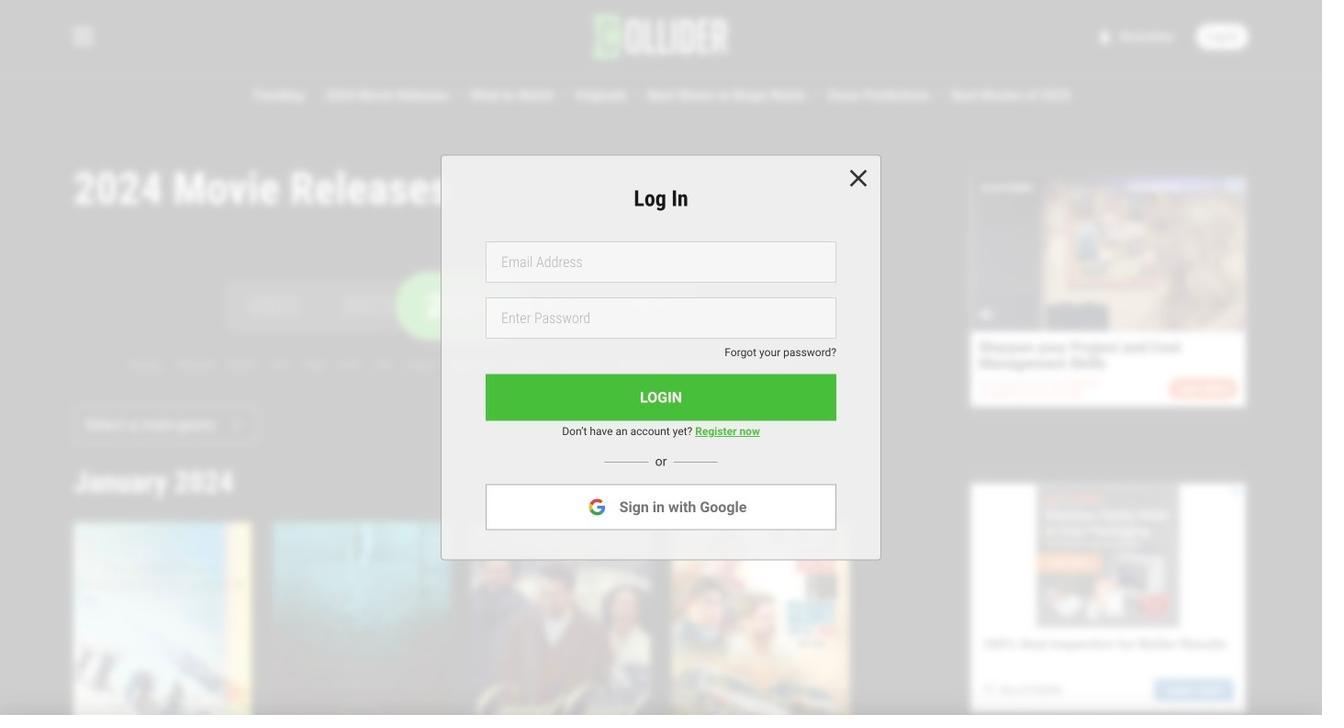 Task type: describe. For each thing, give the bounding box(es) containing it.
Email Address email field
[[486, 241, 836, 283]]

daniel brühl, riccardo scamarcio, and volker bruch on the poster for race for glory: audi vs. lancia. image
[[672, 523, 850, 715]]

good grief netflix poster image
[[472, 523, 650, 715]]

1 advertisement element from the top
[[970, 177, 1246, 407]]



Task type: vqa. For each thing, say whether or not it's contained in the screenshot.
the leftmost "to"
no



Task type: locate. For each thing, give the bounding box(es) containing it.
collider logo image
[[593, 15, 729, 59]]

Enter Password password field
[[486, 297, 836, 339]]

0 vertical spatial advertisement element
[[970, 177, 1246, 407]]

the poster for society of the snow image
[[73, 523, 251, 715]]

advertisement element
[[970, 177, 1246, 407], [970, 483, 1246, 713]]

1 vertical spatial advertisement element
[[970, 483, 1246, 713]]

2 advertisement element from the top
[[970, 483, 1246, 713]]

night swim film poster image
[[273, 523, 450, 715]]

section
[[967, 162, 1249, 715]]



